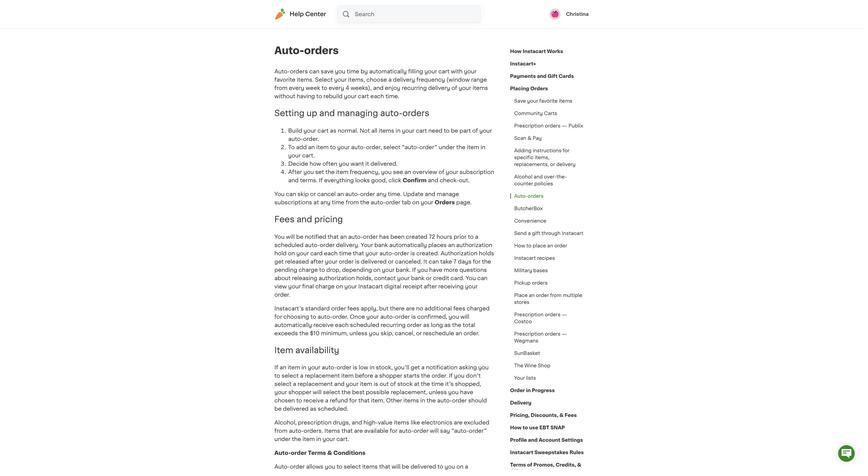 Task type: describe. For each thing, give the bounding box(es) containing it.
order. left the "once"
[[333, 314, 349, 319]]

it
[[366, 161, 369, 166]]

orders up save
[[304, 46, 339, 56]]

holds
[[479, 250, 494, 256]]

no
[[416, 306, 423, 311]]

settings
[[562, 438, 583, 443]]

the left the $10
[[299, 330, 309, 336]]

weeks),
[[351, 85, 372, 91]]

you inside build your cart as normal. not all items in your cart need to be part of your auto-order. to add an item to your auto-order, select "auto-order" under the item in your cart. decide how often you want it delivered.
[[339, 161, 349, 166]]

items up publix
[[559, 99, 573, 103]]

and inside after you set the item frequency, you see an overview of your subscription and terms. if everything looks good, click
[[288, 177, 299, 183]]

the up refund
[[342, 390, 351, 395]]

items
[[325, 428, 340, 434]]

for inside 'if an item in your auto-order is low in stock, you'll get a notification asking you to select a replacement item before a shopper starts the order. if you don't select a replacement and your item is out of stock at the time it's shopped, your shopper will select the best possible replacement, unless you have chosen to receive a refund for that item. other items in the auto-order should be delivered as scheduled.'
[[349, 398, 357, 404]]

will inside you will be notified that an auto-order has been created 72 hours prior to a scheduled auto-order delivery. your bank automatically places an authorization hold on your card each time that your auto-order is created. authorization holds get released after your order is delivered or canceled. it can take 7 days for the pending charge to drop, depending on your bank. if you have more questions about releasing authorization holds, contact your bank or credit card. you can view your final charge on your instacart digital receipt after receiving your order.
[[286, 234, 295, 239]]

your up range
[[464, 69, 477, 74]]

order up allows
[[291, 450, 307, 456]]

an inside how to place an order link
[[548, 243, 553, 248]]

part
[[460, 128, 471, 133]]

"auto- inside build your cart as normal. not all items in your cart need to be part of your auto-order. to add an item to your auto-order, select "auto-order" under the item in your cart. decide how often you want it delivered.
[[402, 144, 420, 150]]

pending
[[275, 267, 297, 273]]

item availability
[[275, 346, 339, 354]]

order
[[510, 388, 525, 393]]

your up "released" at the bottom of page
[[297, 250, 309, 256]]

prescription for prescription orders — publix
[[515, 123, 544, 128]]

your down availability
[[308, 365, 321, 370]]

instacart inside instacart recipes link
[[515, 256, 536, 261]]

auto- down like
[[399, 428, 414, 434]]

1 vertical spatial after
[[424, 284, 437, 289]]

your up contact
[[382, 267, 395, 273]]

order left tab at top
[[386, 200, 401, 205]]

0 horizontal spatial auto-orders
[[275, 46, 339, 56]]

in down replacement,
[[421, 398, 426, 404]]

long
[[431, 322, 443, 328]]

auto- down looks at the left top of the page
[[345, 191, 360, 197]]

1 every from the left
[[289, 85, 304, 91]]

auto- up delivery. on the left of page
[[348, 234, 363, 239]]

select inside the auto-order allows you to select items that will be delivered to you on a
[[344, 464, 361, 470]]

an inside build your cart as normal. not all items in your cart need to be part of your auto-order. to add an item to your auto-order, select "auto-order" under the item in your cart. decide how often you want it delivered.
[[308, 144, 315, 150]]

1 vertical spatial shopper
[[289, 390, 312, 395]]

— for prescription orders — costco
[[562, 312, 568, 317]]

get inside 'if an item in your auto-order is low in stock, you'll get a notification asking you to select a replacement item before a shopper starts the order. if you don't select a replacement and your item is out of stock at the time it's shopped, your shopper will select the best possible replacement, unless you have chosen to receive a refund for that item. other items in the auto-order should be delivered as scheduled.'
[[411, 365, 420, 370]]

1 vertical spatial charge
[[315, 284, 335, 289]]

1 horizontal spatial auto-orders
[[515, 194, 544, 199]]

have inside you will be notified that an auto-order has been created 72 hours prior to a scheduled auto-order delivery. your bank automatically places an authorization hold on your card each time that your auto-order is created. authorization holds get released after your order is delivered or canceled. it can take 7 days for the pending charge to drop, depending on your bank. if you have more questions about releasing authorization holds, contact your bank or credit card. you can view your final charge on your instacart digital receipt after receiving your order.
[[429, 267, 443, 273]]

auto- for you
[[275, 69, 290, 74]]

order inside alcohol, prescription drugs, and high-value items like electronics are excluded from auto-orders. items that are available for auto-order will say "auto-order" under the item in your cart.
[[414, 428, 429, 434]]

1 horizontal spatial your
[[515, 376, 525, 381]]

that inside alcohol, prescription drugs, and high-value items like electronics are excluded from auto-orders. items that are available for auto-order will say "auto-order" under the item in your cart.
[[342, 428, 353, 434]]

military bases link
[[510, 264, 552, 277]]

each inside the instacart's standard order fees apply, but there are no additional fees charged for choosing to auto-order. once your auto-order is confirmed, you will automatically receive each scheduled recurring order as long as the total exceeds the $10 minimum, unless you skip, cancel, or reschedule an order.
[[335, 322, 349, 328]]

you inside auto-orders can save you time by automatically filling your cart with your favorite items. select your items, choose a delivery frequency (window range from every week to every 4 weeks), and enjoy recurring delivery of your items without having to rebuild your cart each time.
[[335, 69, 346, 74]]

holds,
[[356, 275, 373, 281]]

as down confirmed,
[[423, 322, 430, 328]]

in up subscription
[[481, 144, 486, 150]]

4
[[346, 85, 349, 91]]

items.
[[297, 77, 314, 82]]

order inside the auto-order allows you to select items that will be delivered to you on a
[[290, 464, 305, 470]]

cart down weeks),
[[358, 93, 369, 99]]

exceeds
[[275, 330, 298, 336]]

in down item availability
[[302, 365, 307, 370]]

your up the 4
[[334, 77, 347, 82]]

and inside you can skip or cancel an auto-order any time. update and manage subscriptions at any time from the auto-order tab on your
[[425, 191, 436, 197]]

contact
[[374, 275, 396, 281]]

the up replacement,
[[421, 381, 430, 387]]

specific
[[515, 155, 534, 160]]

asking
[[459, 365, 477, 370]]

auto- down the it's
[[437, 398, 452, 404]]

time inside 'if an item in your auto-order is low in stock, you'll get a notification asking you to select a replacement item before a shopper starts the order. if you don't select a replacement and your item is out of stock at the time it's shopped, your shopper will select the best possible replacement, unless you have chosen to receive a refund for that item. other items in the auto-order should be delivered as scheduled.'
[[432, 381, 444, 387]]

is left low
[[353, 365, 358, 370]]

like
[[411, 420, 420, 426]]

add
[[296, 144, 307, 150]]

christina link
[[550, 9, 589, 20]]

place an order from multiple stores
[[515, 293, 583, 305]]

of inside build your cart as normal. not all items in your cart need to be part of your auto-order. to add an item to your auto-order, select "auto-order" under the item in your cart. decide how often you want it delivered.
[[473, 128, 478, 133]]

if up the it's
[[449, 373, 453, 379]]

terms of promos, credits, & gift cards
[[510, 463, 582, 470]]

instacart recipes link
[[510, 252, 559, 264]]

on inside the auto-order allows you to select items that will be delivered to you on a
[[457, 464, 464, 470]]

discounts,
[[531, 413, 559, 418]]

user avatar image
[[550, 9, 561, 20]]

item up how at the top left of page
[[316, 144, 329, 150]]

placing
[[510, 86, 529, 91]]

is up the canceled.
[[411, 250, 415, 256]]

for inside adding instructions for specific items, replacements, or delivery
[[563, 148, 570, 153]]

orders up need
[[403, 109, 430, 117]]

for inside you will be notified that an auto-order has been created 72 hours prior to a scheduled auto-order delivery. your bank automatically places an authorization hold on your card each time that your auto-order is created. authorization holds get released after your order is delivered or canceled. it can take 7 days for the pending charge to drop, depending on your bank. if you have more questions about releasing authorization holds, contact your bank or credit card. you can view your final charge on your instacart digital receipt after receiving your order.
[[473, 259, 481, 264]]

instacart image
[[275, 9, 286, 20]]

and up placing orders 'link'
[[537, 74, 547, 79]]

starts
[[404, 373, 420, 379]]

auto- down enjoy
[[380, 109, 403, 117]]

item left before
[[341, 373, 354, 379]]

should
[[469, 398, 487, 404]]

and inside 'if an item in your auto-order is low in stock, you'll get a notification asking you to select a replacement item before a shopper starts the order. if you don't select a replacement and your item is out of stock at the time it's shopped, your shopper will select the best possible replacement, unless you have chosen to receive a refund for that item. other items in the auto-order should be delivered as scheduled.'
[[334, 381, 345, 387]]

and inside alcohol and over-the- counter policies
[[534, 174, 543, 179]]

charged
[[467, 306, 490, 311]]

how instacart works link
[[510, 45, 563, 58]]

and down subscriptions
[[297, 215, 312, 223]]

will inside the instacart's standard order fees apply, but there are no additional fees charged for choosing to auto-order. once your auto-order is confirmed, you will automatically receive each scheduled recurring order as long as the total exceeds the $10 minimum, unless you skip, cancel, or reschedule an order.
[[461, 314, 470, 319]]

you will be notified that an auto-order has been created 72 hours prior to a scheduled auto-order delivery. your bank automatically places an authorization hold on your card each time that your auto-order is created. authorization holds get released after your order is delivered or canceled. it can take 7 days for the pending charge to drop, depending on your bank. if you have more questions about releasing authorization holds, contact your bank or credit card. you can view your final charge on your instacart digital receipt after receiving your order.
[[275, 234, 494, 297]]

recurring inside the instacart's standard order fees apply, but there are no additional fees charged for choosing to auto-order. once your auto-order is confirmed, you will automatically receive each scheduled recurring order as long as the total exceeds the $10 minimum, unless you skip, cancel, or reschedule an order.
[[381, 322, 406, 328]]

items, inside adding instructions for specific items, replacements, or delivery
[[535, 155, 550, 160]]

orders page.
[[435, 200, 473, 205]]

in right low
[[370, 365, 375, 370]]

notification
[[426, 365, 458, 370]]

skip,
[[381, 330, 394, 336]]

shop
[[538, 363, 551, 368]]

orders inside 'link'
[[531, 86, 548, 91]]

released
[[285, 259, 309, 264]]

your right save
[[527, 99, 538, 103]]

& left "conditions" on the bottom left of page
[[327, 450, 332, 456]]

0 vertical spatial after
[[311, 259, 324, 264]]

minimum,
[[321, 330, 348, 336]]

the left total
[[452, 322, 462, 328]]

week
[[306, 85, 320, 91]]

0 vertical spatial delivery
[[393, 77, 415, 82]]

receive inside 'if an item in your auto-order is low in stock, you'll get a notification asking you to select a replacement item before a shopper starts the order. if you don't select a replacement and your item is out of stock at the time it's shopped, your shopper will select the best possible replacement, unless you have chosen to receive a refund for that item. other items in the auto-order should be delivered as scheduled.'
[[304, 398, 324, 404]]

after you set the item frequency, you see an overview of your subscription and terms. if everything looks good, click
[[288, 169, 494, 183]]

at inside 'if an item in your auto-order is low in stock, you'll get a notification asking you to select a replacement item before a shopper starts the order. if you don't select a replacement and your item is out of stock at the time it's shopped, your shopper will select the best possible replacement, unless you have chosen to receive a refund for that item. other items in the auto-order should be delivered as scheduled.'
[[414, 381, 420, 387]]

1 horizontal spatial delivery
[[428, 85, 450, 91]]

update
[[403, 191, 424, 197]]

gift
[[532, 231, 541, 236]]

stock,
[[376, 365, 393, 370]]

the inside you can skip or cancel an auto-order any time. update and manage subscriptions at any time from the auto-order tab on your
[[360, 200, 370, 205]]

your down questions
[[465, 284, 478, 289]]

how
[[310, 161, 321, 166]]

auto- down notified
[[305, 242, 320, 248]]

scheduled inside the instacart's standard order fees apply, but there are no additional fees charged for choosing to auto-order. once your auto-order is confirmed, you will automatically receive each scheduled recurring order as long as the total exceeds the $10 minimum, unless you skip, cancel, or reschedule an order.
[[350, 322, 379, 328]]

high-
[[364, 420, 378, 426]]

your up best
[[346, 381, 359, 387]]

snap
[[551, 425, 565, 430]]

up
[[307, 109, 317, 117]]

unless inside the instacart's standard order fees apply, but there are no additional fees charged for choosing to auto-order. once your auto-order is confirmed, you will automatically receive each scheduled recurring order as long as the total exceeds the $10 minimum, unless you skip, cancel, or reschedule an order.
[[350, 330, 368, 336]]

and right "up"
[[320, 109, 335, 117]]

fees and pricing
[[275, 215, 343, 223]]

orders down 'bases'
[[532, 281, 548, 285]]

your right build
[[304, 128, 316, 133]]

instacart sweepstakes rules
[[510, 450, 584, 455]]

be inside build your cart as normal. not all items in your cart need to be part of your auto-order. to add an item to your auto-order, select "auto-order" under the item in your cart. decide how often you want it delivered.
[[451, 128, 458, 133]]

as right long
[[445, 322, 451, 328]]

— for prescription orders — publix
[[562, 123, 568, 128]]

prescription orders — costco link
[[510, 309, 589, 328]]

hours
[[437, 234, 453, 239]]

your down bank.
[[397, 275, 410, 281]]

want
[[351, 161, 364, 166]]

ebt
[[540, 425, 550, 430]]

good,
[[371, 177, 387, 183]]

reschedule
[[423, 330, 454, 336]]

"auto- inside alcohol, prescription drugs, and high-value items like electronics are excluded from auto-orders. items that are available for auto-order will say "auto-order" under the item in your cart.
[[452, 428, 469, 434]]

in right order
[[526, 388, 531, 393]]

and inside alcohol, prescription drugs, and high-value items like electronics are excluded from auto-orders. items that are available for auto-order will say "auto-order" under the item in your cart.
[[352, 420, 362, 426]]

auto-order terms & conditions
[[275, 450, 366, 456]]

not
[[360, 128, 370, 133]]

order down through
[[555, 243, 568, 248]]

scheduled inside you will be notified that an auto-order has been created 72 hours prior to a scheduled auto-order delivery. your bank automatically places an authorization hold on your card each time that your auto-order is created. authorization holds get released after your order is delivered or canceled. it can take 7 days for the pending charge to drop, depending on your bank. if you have more questions about releasing authorization holds, contact your bank or credit card. you can view your final charge on your instacart digital receipt after receiving your order.
[[275, 242, 304, 248]]

your up frequency
[[425, 69, 437, 74]]

that inside 'if an item in your auto-order is low in stock, you'll get a notification asking you to select a replacement item before a shopper starts the order. if you don't select a replacement and your item is out of stock at the time it's shopped, your shopper will select the best possible replacement, unless you have chosen to receive a refund for that item. other items in the auto-order should be delivered as scheduled.'
[[359, 398, 370, 404]]

your down the releasing
[[288, 284, 301, 289]]

account
[[539, 438, 561, 443]]

cart left normal.
[[318, 128, 329, 133]]

orders up butcherbox
[[528, 194, 544, 199]]

pickup orders
[[515, 281, 548, 285]]

auto-orders can save you time by automatically filling your cart with your favorite items. select your items, choose a delivery frequency (window range from every week to every 4 weeks), and enjoy recurring delivery of your items without having to rebuild your cart each time.
[[275, 69, 488, 99]]

prescription orders — wegmans link
[[510, 328, 589, 347]]

0 vertical spatial terms
[[308, 450, 326, 456]]

item down before
[[360, 381, 372, 387]]

order down there
[[395, 314, 410, 319]]

orders inside prescription orders — wegmans
[[545, 332, 561, 336]]

community
[[515, 111, 543, 116]]

your down holds,
[[345, 284, 357, 289]]

your down the 4
[[344, 93, 357, 99]]

delivery inside adding instructions for specific items, replacements, or delivery
[[557, 162, 576, 167]]

or up contact
[[388, 259, 394, 264]]

normal.
[[338, 128, 358, 133]]

final
[[302, 284, 314, 289]]

to
[[288, 144, 295, 150]]

delivered inside the auto-order allows you to select items that will be delivered to you on a
[[411, 464, 436, 470]]

order up card
[[320, 242, 335, 248]]

an inside place an order from multiple stores
[[529, 293, 535, 298]]

of inside 'if an item in your auto-order is low in stock, you'll get a notification asking you to select a replacement item before a shopper starts the order. if you don't select a replacement and your item is out of stock at the time it's shopped, your shopper will select the best possible replacement, unless you have chosen to receive a refund for that item. other items in the auto-order should be delivered as scheduled.'
[[390, 381, 396, 387]]

0 horizontal spatial orders
[[435, 200, 455, 205]]

& up snap
[[560, 413, 564, 418]]

order up the canceled.
[[394, 250, 409, 256]]

the wine shop link
[[510, 360, 555, 372]]

favorite inside auto-orders can save you time by automatically filling your cart with your favorite items. select your items, choose a delivery frequency (window range from every week to every 4 weeks), and enjoy recurring delivery of your items without having to rebuild your cart each time.
[[275, 77, 296, 82]]

1 horizontal spatial gift
[[548, 74, 558, 79]]

be inside 'if an item in your auto-order is low in stock, you'll get a notification asking you to select a replacement item before a shopper starts the order. if you don't select a replacement and your item is out of stock at the time it's shopped, your shopper will select the best possible replacement, unless you have chosen to receive a refund for that item. other items in the auto-order should be delivered as scheduled.'
[[275, 406, 282, 412]]

is up depending
[[355, 259, 360, 264]]

auto- down good,
[[371, 200, 386, 205]]

will inside alcohol, prescription drugs, and high-value items like electronics are excluded from auto-orders. items that are available for auto-order will say "auto-order" under the item in your cart.
[[430, 428, 439, 434]]

0 horizontal spatial are
[[354, 428, 363, 434]]

your up chosen
[[275, 390, 287, 395]]

the
[[515, 363, 524, 368]]

automatically inside you will be notified that an auto-order has been created 72 hours prior to a scheduled auto-order delivery. your bank automatically places an authorization hold on your card each time that your auto-order is created. authorization holds get released after your order is delivered or canceled. it can take 7 days for the pending charge to drop, depending on your bank. if you have more questions about releasing authorization holds, contact your bank or credit card. you can view your final charge on your instacart digital receipt after receiving your order.
[[390, 242, 427, 248]]

delivery.
[[336, 242, 360, 248]]

be inside the auto-order allows you to select items that will be delivered to you on a
[[402, 464, 409, 470]]

are inside the instacart's standard order fees apply, but there are no additional fees charged for choosing to auto-order. once your auto-order is confirmed, you will automatically receive each scheduled recurring order as long as the total exceeds the $10 minimum, unless you skip, cancel, or reschedule an order.
[[406, 306, 415, 311]]

center
[[305, 11, 326, 17]]

2 every from the left
[[329, 85, 344, 91]]

item down part
[[467, 144, 479, 150]]

for inside the instacart's standard order fees apply, but there are no additional fees charged for choosing to auto-order. once your auto-order is confirmed, you will automatically receive each scheduled recurring order as long as the total exceeds the $10 minimum, unless you skip, cancel, or reschedule an order.
[[275, 314, 282, 319]]

order inside place an order from multiple stores
[[536, 293, 549, 298]]

Search search field
[[354, 6, 480, 22]]

manage
[[437, 191, 459, 197]]

0 vertical spatial fees
[[275, 215, 295, 223]]

your down (window
[[459, 85, 471, 91]]

can inside you can skip or cancel an auto-order any time. update and manage subscriptions at any time from the auto-order tab on your
[[286, 191, 296, 197]]

without
[[275, 93, 295, 99]]

1 horizontal spatial any
[[377, 191, 387, 197]]

time inside you will be notified that an auto-order has been created 72 hours prior to a scheduled auto-order delivery. your bank automatically places an authorization hold on your card each time that your auto-order is created. authorization holds get released after your order is delivered or canceled. it can take 7 days for the pending charge to drop, depending on your bank. if you have more questions about releasing authorization holds, contact your bank or credit card. you can view your final charge on your instacart digital receipt after receiving your order.
[[339, 250, 352, 256]]

your right part
[[480, 128, 492, 133]]

1 horizontal spatial cards
[[559, 74, 574, 79]]

possible
[[366, 390, 390, 395]]

items inside the auto-order allows you to select items that will be delivered to you on a
[[362, 464, 378, 470]]

managing
[[337, 109, 378, 117]]

if inside you will be notified that an auto-order has been created 72 hours prior to a scheduled auto-order delivery. your bank automatically places an authorization hold on your card each time that your auto-order is created. authorization holds get released after your order is delivered or canceled. it can take 7 days for the pending charge to drop, depending on your bank. if you have more questions about releasing authorization holds, contact your bank or credit card. you can view your final charge on your instacart digital receipt after receiving your order.
[[412, 267, 416, 273]]

don't
[[466, 373, 481, 379]]

will inside the auto-order allows you to select items that will be delivered to you on a
[[392, 464, 401, 470]]

have inside 'if an item in your auto-order is low in stock, you'll get a notification asking you to select a replacement item before a shopper starts the order. if you don't select a replacement and your item is out of stock at the time it's shopped, your shopper will select the best possible replacement, unless you have chosen to receive a refund for that item. other items in the auto-order should be delivered as scheduled.'
[[460, 390, 474, 395]]

& left pay
[[528, 136, 532, 141]]

1 vertical spatial authorization
[[319, 275, 355, 281]]

auto- down build
[[288, 136, 303, 142]]

auto- down 'has'
[[380, 250, 395, 256]]

orders inside prescription orders — costco
[[545, 312, 561, 317]]

item down item in the left bottom of the page
[[288, 365, 300, 370]]

overview
[[413, 169, 437, 175]]

or left 'credit'
[[426, 275, 432, 281]]

1 vertical spatial are
[[454, 420, 463, 426]]

from inside auto-orders can save you time by automatically filling your cart with your favorite items. select your items, choose a delivery frequency (window range from every week to every 4 weeks), and enjoy recurring delivery of your items without having to rebuild your cart each time.
[[275, 85, 288, 91]]

the up electronics
[[427, 398, 436, 404]]

order right standard
[[331, 306, 346, 311]]

can inside auto-orders can save you time by automatically filling your cart with your favorite items. select your items, choose a delivery frequency (window range from every week to every 4 weeks), and enjoy recurring delivery of your items without having to rebuild your cart each time.
[[309, 69, 320, 74]]

everything
[[324, 177, 354, 183]]

your up drop,
[[325, 259, 338, 264]]

for inside alcohol, prescription drugs, and high-value items like electronics are excluded from auto-orders. items that are available for auto-order will say "auto-order" under the item in your cart.
[[390, 428, 398, 434]]

can down questions
[[478, 275, 488, 281]]

replacement,
[[391, 390, 428, 395]]

1 horizontal spatial shopper
[[379, 373, 402, 379]]

be inside you will be notified that an auto-order has been created 72 hours prior to a scheduled auto-order delivery. your bank automatically places an authorization hold on your card each time that your auto-order is created. authorization holds get released after your order is delivered or canceled. it can take 7 days for the pending charge to drop, depending on your bank. if you have more questions about releasing authorization holds, contact your bank or credit card. you can view your final charge on your instacart digital receipt after receiving your order.
[[296, 234, 304, 239]]

works
[[547, 49, 563, 54]]

your up depending
[[366, 250, 378, 256]]

item inside alcohol, prescription drugs, and high-value items like electronics are excluded from auto-orders. items that are available for auto-order will say "auto-order" under the item in your cart.
[[303, 437, 315, 442]]

order left low
[[337, 365, 352, 370]]

an inside after you set the item frequency, you see an overview of your subscription and terms. if everything looks good, click
[[405, 169, 411, 175]]

places
[[429, 242, 447, 248]]

order left should
[[452, 398, 467, 404]]



Task type: locate. For each thing, give the bounding box(es) containing it.
0 horizontal spatial gift
[[510, 470, 520, 470]]

a inside auto-orders can save you time by automatically filling your cart with your favorite items. select your items, choose a delivery frequency (window range from every week to every 4 weeks), and enjoy recurring delivery of your items without having to rebuild your cart each time.
[[389, 77, 392, 82]]

available
[[364, 428, 389, 434]]

0 horizontal spatial under
[[275, 437, 291, 442]]

lists
[[526, 376, 536, 381]]

0 horizontal spatial have
[[429, 267, 443, 273]]

alcohol,
[[275, 420, 297, 426]]

alcohol
[[515, 174, 533, 179]]

gift down the works
[[548, 74, 558, 79]]

under inside build your cart as normal. not all items in your cart need to be part of your auto-order. to add an item to your auto-order, select "auto-order" under the item in your cart. decide how often you want it delivered.
[[439, 144, 455, 150]]

confirmed,
[[417, 314, 447, 319]]

0 horizontal spatial fees
[[348, 306, 360, 311]]

auto- inside auto-orders can save you time by automatically filling your cart with your favorite items. select your items, choose a delivery frequency (window range from every week to every 4 weeks), and enjoy recurring delivery of your items without having to rebuild your cart each time.
[[275, 69, 290, 74]]

auto- down 'but' at left bottom
[[380, 314, 395, 319]]

as up prescription
[[310, 406, 317, 412]]

the inside alcohol, prescription drugs, and high-value items like electronics are excluded from auto-orders. items that are available for auto-order will say "auto-order" under the item in your cart.
[[292, 437, 301, 442]]

0 horizontal spatial cards
[[521, 470, 537, 470]]

— for prescription orders — wegmans
[[562, 332, 568, 336]]

2 vertical spatial you
[[466, 275, 476, 281]]

0 horizontal spatial every
[[289, 85, 304, 91]]

0 vertical spatial scheduled
[[275, 242, 304, 248]]

0 vertical spatial your
[[361, 242, 373, 248]]

your inside after you set the item frequency, you see an overview of your subscription and terms. if everything looks good, click
[[446, 169, 459, 175]]

0 vertical spatial favorite
[[275, 77, 296, 82]]

delivered inside you will be notified that an auto-order has been created 72 hours prior to a scheduled auto-order delivery. your bank automatically places an authorization hold on your card each time that your auto-order is created. authorization holds get released after your order is delivered or canceled. it can take 7 days for the pending charge to drop, depending on your bank. if you have more questions about releasing authorization holds, contact your bank or credit card. you can view your final charge on your instacart digital receipt after receiving your order.
[[361, 259, 387, 264]]

0 vertical spatial prescription
[[515, 123, 544, 128]]

at inside you can skip or cancel an auto-order any time. update and manage subscriptions at any time from the auto-order tab on your
[[314, 200, 319, 205]]

1 fees from the left
[[348, 306, 360, 311]]

it's
[[445, 381, 454, 387]]

order. down view
[[275, 292, 291, 297]]

order in progress
[[510, 388, 555, 393]]

or
[[550, 162, 555, 167], [310, 191, 316, 197], [388, 259, 394, 264], [426, 275, 432, 281], [416, 330, 422, 336]]

instructions
[[533, 148, 562, 153]]

3 — from the top
[[562, 332, 568, 336]]

or inside adding instructions for specific items, replacements, or delivery
[[550, 162, 555, 167]]

auto- up items. at the top left of page
[[275, 46, 304, 56]]

0 vertical spatial recurring
[[402, 85, 427, 91]]

how for how instacart works
[[510, 49, 522, 54]]

0 vertical spatial orders
[[531, 86, 548, 91]]

0 vertical spatial any
[[377, 191, 387, 197]]

is left confirmed,
[[412, 314, 416, 319]]

items down range
[[473, 85, 488, 91]]

from inside you can skip or cancel an auto-order any time. update and manage subscriptions at any time from the auto-order tab on your
[[346, 200, 359, 205]]

multiple
[[563, 293, 583, 298]]

canceled.
[[395, 259, 422, 264]]

scheduled
[[275, 242, 304, 248], [350, 322, 379, 328]]

1 vertical spatial —
[[562, 312, 568, 317]]

build
[[288, 128, 302, 133]]

how up instacart+
[[510, 49, 522, 54]]

your down apply,
[[367, 314, 379, 319]]

save your favorite items
[[515, 99, 573, 103]]

receive inside the instacart's standard order fees apply, but there are no additional fees charged for choosing to auto-order. once your auto-order is confirmed, you will automatically receive each scheduled recurring order as long as the total exceeds the $10 minimum, unless you skip, cancel, or reschedule an order.
[[314, 322, 334, 328]]

order. down notification
[[432, 373, 448, 379]]

if down item in the left bottom of the page
[[275, 365, 278, 370]]

bank.
[[396, 267, 411, 273]]

item down "orders."
[[303, 437, 315, 442]]

items
[[473, 85, 488, 91], [559, 99, 573, 103], [379, 128, 394, 133], [404, 398, 419, 404], [394, 420, 410, 426], [362, 464, 378, 470]]

prescription orders — publix link
[[510, 120, 588, 132]]

1 vertical spatial terms
[[510, 463, 526, 467]]

each inside auto-orders can save you time by automatically filling your cart with your favorite items. select your items, choose a delivery frequency (window range from every week to every 4 weeks), and enjoy recurring delivery of your items without having to rebuild your cart each time.
[[371, 93, 384, 99]]

& down rules
[[578, 463, 582, 467]]

the down "often"
[[326, 169, 335, 175]]

after down card
[[311, 259, 324, 264]]

your down to
[[288, 153, 301, 158]]

select
[[315, 77, 333, 82]]

2 prescription from the top
[[515, 312, 544, 317]]

0 horizontal spatial any
[[321, 200, 331, 205]]

1 vertical spatial at
[[414, 381, 420, 387]]

from left multiple
[[550, 293, 562, 298]]

order up cancel,
[[407, 322, 422, 328]]

time. inside you can skip or cancel an auto-order any time. update and manage subscriptions at any time from the auto-order tab on your
[[388, 191, 402, 197]]

auto- for conditions
[[275, 450, 291, 456]]

order.
[[303, 136, 319, 142], [275, 292, 291, 297], [333, 314, 349, 319], [464, 330, 480, 336], [432, 373, 448, 379]]

automatically down created at the left of the page
[[390, 242, 427, 248]]

the inside you will be notified that an auto-order has been created 72 hours prior to a scheduled auto-order delivery. your bank automatically places an authorization hold on your card each time that your auto-order is created. authorization holds get released after your order is delivered or canceled. it can take 7 days for the pending charge to drop, depending on your bank. if you have more questions about releasing authorization holds, contact your bank or credit card. you can view your final charge on your instacart digital receipt after receiving your order.
[[482, 259, 491, 264]]

bank down 'has'
[[375, 242, 388, 248]]

instacart down holds,
[[359, 284, 383, 289]]

and down overview
[[428, 177, 439, 183]]

or inside the instacart's standard order fees apply, but there are no additional fees charged for choosing to auto-order. once your auto-order is confirmed, you will automatically receive each scheduled recurring order as long as the total exceeds the $10 minimum, unless you skip, cancel, or reschedule an order.
[[416, 330, 422, 336]]

your left need
[[402, 128, 415, 133]]

1 vertical spatial bank
[[411, 275, 425, 281]]

instacart down profile
[[510, 450, 534, 455]]

0 vertical spatial charge
[[299, 267, 318, 273]]

1 horizontal spatial items,
[[535, 155, 550, 160]]

your lists
[[515, 376, 536, 381]]

tab
[[402, 200, 411, 205]]

auto- down 'alcohol,'
[[275, 450, 291, 456]]

hold
[[275, 250, 287, 256]]

automatically up choose
[[369, 69, 407, 74]]

delivered.
[[371, 161, 398, 166]]

under down need
[[439, 144, 455, 150]]

0 vertical spatial —
[[562, 123, 568, 128]]

prescription orders — publix
[[515, 123, 584, 128]]

but
[[379, 306, 389, 311]]

recurring inside auto-orders can save you time by automatically filling your cart with your favorite items. select your items, choose a delivery frequency (window range from every week to every 4 weeks), and enjoy recurring delivery of your items without having to rebuild your cart each time.
[[402, 85, 427, 91]]

and down use
[[528, 438, 538, 443]]

standard
[[305, 306, 330, 311]]

a
[[389, 77, 392, 82], [528, 231, 531, 236], [475, 234, 479, 239], [422, 365, 425, 370], [300, 373, 304, 379], [375, 373, 378, 379], [293, 381, 296, 387], [325, 398, 329, 404], [465, 464, 468, 470]]

select inside build your cart as normal. not all items in your cart need to be part of your auto-order. to add an item to your auto-order, select "auto-order" under the item in your cart. decide how often you want it delivered.
[[384, 144, 401, 150]]

1 vertical spatial "auto-
[[452, 428, 469, 434]]

each inside you will be notified that an auto-order has been created 72 hours prior to a scheduled auto-order delivery. your bank automatically places an authorization hold on your card each time that your auto-order is created. authorization holds get released after your order is delivered or canceled. it can take 7 days for the pending charge to drop, depending on your bank. if you have more questions about releasing authorization holds, contact your bank or credit card. you can view your final charge on your instacart digital receipt after receiving your order.
[[324, 250, 338, 256]]

0 horizontal spatial items,
[[348, 77, 365, 82]]

have
[[429, 267, 443, 273], [460, 390, 474, 395]]

at down cancel
[[314, 200, 319, 205]]

you for you can skip or cancel an auto-order any time. update and manage subscriptions at any time from the auto-order tab on your
[[275, 191, 285, 197]]

auto-orders link
[[510, 190, 548, 202]]

your
[[425, 69, 437, 74], [464, 69, 477, 74], [334, 77, 347, 82], [459, 85, 471, 91], [344, 93, 357, 99], [527, 99, 538, 103], [304, 128, 316, 133], [402, 128, 415, 133], [480, 128, 492, 133], [337, 144, 350, 150], [288, 153, 301, 158], [446, 169, 459, 175], [421, 200, 433, 205], [297, 250, 309, 256], [366, 250, 378, 256], [325, 259, 338, 264], [382, 267, 395, 273], [397, 275, 410, 281], [288, 284, 301, 289], [345, 284, 357, 289], [465, 284, 478, 289], [367, 314, 379, 319], [308, 365, 321, 370], [346, 381, 359, 387], [275, 390, 287, 395], [323, 437, 335, 442]]

as inside 'if an item in your auto-order is low in stock, you'll get a notification asking you to select a replacement item before a shopper starts the order. if you don't select a replacement and your item is out of stock at the time it's shopped, your shopper will select the best possible replacement, unless you have chosen to receive a refund for that item. other items in the auto-order should be delivered as scheduled.'
[[310, 406, 317, 412]]

1 vertical spatial receive
[[304, 398, 324, 404]]

place
[[515, 293, 528, 298]]

of inside terms of promos, credits, & gift cards
[[527, 463, 533, 467]]

from
[[275, 85, 288, 91], [346, 200, 359, 205], [550, 293, 562, 298], [275, 428, 288, 434]]

have down "shopped,"
[[460, 390, 474, 395]]

in right all
[[396, 128, 401, 133]]

1 horizontal spatial cart.
[[337, 437, 349, 442]]

2 vertical spatial automatically
[[275, 322, 312, 328]]

under inside alcohol, prescription drugs, and high-value items like electronics are excluded from auto-orders. items that are available for auto-order will say "auto-order" under the item in your cart.
[[275, 437, 291, 442]]

1 horizontal spatial every
[[329, 85, 344, 91]]

pricing, discounts, & fees
[[510, 413, 577, 418]]

1 prescription from the top
[[515, 123, 544, 128]]

each down choose
[[371, 93, 384, 99]]

0 vertical spatial replacement
[[305, 373, 340, 379]]

stock
[[398, 381, 413, 387]]

1 vertical spatial you
[[275, 234, 285, 239]]

1 vertical spatial orders
[[435, 200, 455, 205]]

pickup
[[515, 281, 531, 285]]

orders inside 'link'
[[545, 123, 561, 128]]

0 horizontal spatial order"
[[420, 144, 438, 150]]

any down good,
[[377, 191, 387, 197]]

order
[[360, 191, 375, 197], [386, 200, 401, 205], [363, 234, 378, 239], [320, 242, 335, 248], [555, 243, 568, 248], [394, 250, 409, 256], [339, 259, 354, 264], [536, 293, 549, 298], [331, 306, 346, 311], [395, 314, 410, 319], [407, 322, 422, 328], [337, 365, 352, 370], [452, 398, 467, 404], [414, 428, 429, 434], [291, 450, 307, 456], [290, 464, 305, 470]]

0 vertical spatial authorization
[[456, 242, 493, 248]]

time down cancel
[[332, 200, 345, 205]]

and down choose
[[373, 85, 384, 91]]

digital
[[385, 284, 402, 289]]

allows
[[306, 464, 324, 470]]

you for you will be notified that an auto-order has been created 72 hours prior to a scheduled auto-order delivery. your bank automatically places an authorization hold on your card each time that your auto-order is created. authorization holds get released after your order is delivered or canceled. it can take 7 days for the pending charge to drop, depending on your bank. if you have more questions about releasing authorization holds, contact your bank or credit card. you can view your final charge on your instacart digital receipt after receiving your order.
[[275, 234, 285, 239]]

sunbasket link
[[510, 347, 544, 360]]

item inside after you set the item frequency, you see an overview of your subscription and terms. if everything looks good, click
[[336, 169, 349, 175]]

auto- down availability
[[322, 365, 337, 370]]

1 vertical spatial time.
[[388, 191, 402, 197]]

from inside place an order from multiple stores
[[550, 293, 562, 298]]

an inside you can skip or cancel an auto-order any time. update and manage subscriptions at any time from the auto-order tab on your
[[337, 191, 344, 197]]

0 horizontal spatial delivery
[[393, 77, 415, 82]]

2 vertical spatial delivered
[[411, 464, 436, 470]]

delivery up the the-
[[557, 162, 576, 167]]

2 vertical spatial how
[[510, 425, 522, 430]]

0 vertical spatial time.
[[386, 93, 399, 99]]

2 — from the top
[[562, 312, 568, 317]]

total
[[463, 322, 476, 328]]

scheduled up hold
[[275, 242, 304, 248]]

cards down promos,
[[521, 470, 537, 470]]

check-
[[440, 177, 459, 183]]

military bases
[[515, 268, 548, 273]]

you inside you can skip or cancel an auto-order any time. update and manage subscriptions at any time from the auto-order tab on your
[[275, 191, 285, 197]]

the inside build your cart as normal. not all items in your cart need to be part of your auto-order. to add an item to your auto-order, select "auto-order" under the item in your cart. decide how often you want it delivered.
[[457, 144, 466, 150]]

shopper down stock, at the bottom of the page
[[379, 373, 402, 379]]

subscriptions
[[275, 200, 312, 205]]

1 vertical spatial under
[[275, 437, 291, 442]]

about
[[275, 275, 291, 281]]

fees inside pricing, discounts, & fees link
[[565, 413, 577, 418]]

will inside 'if an item in your auto-order is low in stock, you'll get a notification asking you to select a replacement item before a shopper starts the order. if you don't select a replacement and your item is out of stock at the time it's shopped, your shopper will select the best possible replacement, unless you have chosen to receive a refund for that item. other items in the auto-order should be delivered as scheduled.'
[[313, 390, 322, 395]]

0 vertical spatial gift
[[548, 74, 558, 79]]

— down multiple
[[562, 312, 568, 317]]

1 vertical spatial favorite
[[540, 99, 558, 103]]

1 vertical spatial your
[[515, 376, 525, 381]]

your down items
[[323, 437, 335, 442]]

orders.
[[304, 428, 323, 434]]

your inside the instacart's standard order fees apply, but there are no additional fees charged for choosing to auto-order. once your auto-order is confirmed, you will automatically receive each scheduled recurring order as long as the total exceeds the $10 minimum, unless you skip, cancel, or reschedule an order.
[[367, 314, 379, 319]]

prescription up costco
[[515, 312, 544, 317]]

instacart right through
[[562, 231, 584, 236]]

2 vertical spatial prescription
[[515, 332, 544, 336]]

order down looks at the left top of the page
[[360, 191, 375, 197]]

costco
[[515, 319, 532, 324]]

delivered inside 'if an item in your auto-order is low in stock, you'll get a notification asking you to select a replacement item before a shopper starts the order. if you don't select a replacement and your item is out of stock at the time it's shopped, your shopper will select the best possible replacement, unless you have chosen to receive a refund for that item. other items in the auto-order should be delivered as scheduled.'
[[283, 406, 309, 412]]

instacart inside instacart sweepstakes rules link
[[510, 450, 534, 455]]

2 vertical spatial each
[[335, 322, 349, 328]]

0 vertical spatial order"
[[420, 144, 438, 150]]

your down normal.
[[337, 144, 350, 150]]

setting up and managing auto-orders
[[275, 109, 430, 117]]

every down items. at the top left of page
[[289, 85, 304, 91]]

0 vertical spatial get
[[275, 259, 284, 264]]

order" down need
[[420, 144, 438, 150]]

items, down instructions
[[535, 155, 550, 160]]

often
[[323, 161, 338, 166]]

cart. inside build your cart as normal. not all items in your cart need to be part of your auto-order. to add an item to your auto-order, select "auto-order" under the item in your cart. decide how often you want it delivered.
[[302, 153, 315, 158]]

item
[[316, 144, 329, 150], [467, 144, 479, 150], [336, 169, 349, 175], [288, 365, 300, 370], [341, 373, 354, 379], [360, 381, 372, 387], [303, 437, 315, 442]]

wine
[[525, 363, 537, 368]]

auto- down 'alcohol,'
[[289, 428, 304, 434]]

auto- up without
[[275, 69, 290, 74]]

payments and gift cards
[[510, 74, 574, 79]]

if inside after you set the item frequency, you see an overview of your subscription and terms. if everything looks good, click
[[319, 177, 323, 183]]

1 — from the top
[[562, 123, 568, 128]]

instacart inside you will be notified that an auto-order has been created 72 hours prior to a scheduled auto-order delivery. your bank automatically places an authorization hold on your card each time that your auto-order is created. authorization holds get released after your order is delivered or canceled. it can take 7 days for the pending charge to drop, depending on your bank. if you have more questions about releasing authorization holds, contact your bank or credit card. you can view your final charge on your instacart digital receipt after receiving your order.
[[359, 284, 383, 289]]

order left allows
[[290, 464, 305, 470]]

2 fees from the left
[[454, 306, 466, 311]]

gift inside terms of promos, credits, & gift cards
[[510, 470, 520, 470]]

time. down enjoy
[[386, 93, 399, 99]]

having
[[297, 93, 315, 99]]

or inside you can skip or cancel an auto-order any time. update and manage subscriptions at any time from the auto-order tab on your
[[310, 191, 316, 197]]

the down looks at the left top of the page
[[360, 200, 370, 205]]

1 horizontal spatial order"
[[469, 428, 487, 434]]

1 vertical spatial automatically
[[390, 242, 427, 248]]

is
[[411, 250, 415, 256], [355, 259, 360, 264], [412, 314, 416, 319], [353, 365, 358, 370], [374, 381, 378, 387]]

72
[[429, 234, 435, 239]]

0 vertical spatial "auto-
[[402, 144, 420, 150]]

cart. inside alcohol, prescription drugs, and high-value items like electronics are excluded from auto-orders. items that are available for auto-order will say "auto-order" under the item in your cart.
[[337, 437, 349, 442]]

1 horizontal spatial get
[[411, 365, 420, 370]]

your inside alcohol, prescription drugs, and high-value items like electronics are excluded from auto-orders. items that are available for auto-order will say "auto-order" under the item in your cart.
[[323, 437, 335, 442]]

0 vertical spatial each
[[371, 93, 384, 99]]

0 vertical spatial at
[[314, 200, 319, 205]]

auto- for to
[[275, 464, 290, 470]]

your down update
[[421, 200, 433, 205]]

1 horizontal spatial orders
[[531, 86, 548, 91]]

order. down total
[[464, 330, 480, 336]]

through
[[542, 231, 561, 236]]

3 prescription from the top
[[515, 332, 544, 336]]

for down best
[[349, 398, 357, 404]]

1 horizontal spatial authorization
[[456, 242, 493, 248]]

drugs,
[[333, 420, 350, 426]]

are
[[406, 306, 415, 311], [454, 420, 463, 426], [354, 428, 363, 434]]

0 horizontal spatial unless
[[350, 330, 368, 336]]

the right starts
[[421, 373, 430, 379]]

1 horizontal spatial fees
[[454, 306, 466, 311]]

0 horizontal spatial bank
[[375, 242, 388, 248]]

from down looks at the left top of the page
[[346, 200, 359, 205]]

prescription inside prescription orders — costco
[[515, 312, 544, 317]]

0 vertical spatial automatically
[[369, 69, 407, 74]]

— inside prescription orders — costco
[[562, 312, 568, 317]]

0 horizontal spatial get
[[275, 259, 284, 264]]

how for how to use ebt snap
[[510, 425, 522, 430]]

0 horizontal spatial scheduled
[[275, 242, 304, 248]]

0 vertical spatial shopper
[[379, 373, 402, 379]]

you'll
[[394, 365, 410, 370]]

an
[[308, 144, 315, 150], [405, 169, 411, 175], [337, 191, 344, 197], [340, 234, 347, 239], [448, 242, 455, 248], [548, 243, 553, 248], [529, 293, 535, 298], [456, 330, 462, 336], [280, 365, 287, 370]]

time inside you can skip or cancel an auto-order any time. update and manage subscriptions at any time from the auto-order tab on your
[[332, 200, 345, 205]]

and inside auto-orders can save you time by automatically filling your cart with your favorite items. select your items, choose a delivery frequency (window range from every week to every 4 weeks), and enjoy recurring delivery of your items without having to rebuild your cart each time.
[[373, 85, 384, 91]]

profile and account settings
[[510, 438, 583, 443]]

1 vertical spatial order"
[[469, 428, 487, 434]]

to inside the instacart's standard order fees apply, but there are no additional fees charged for choosing to auto-order. once your auto-order is confirmed, you will automatically receive each scheduled recurring order as long as the total exceeds the $10 minimum, unless you skip, cancel, or reschedule an order.
[[311, 314, 316, 319]]

alcohol and over-the- counter policies link
[[510, 171, 589, 190]]

1 vertical spatial prescription
[[515, 312, 544, 317]]

auto- down the counter
[[515, 194, 528, 199]]

instacart recipes
[[515, 256, 555, 261]]

1 horizontal spatial favorite
[[540, 99, 558, 103]]

0 vertical spatial cards
[[559, 74, 574, 79]]

at down starts
[[414, 381, 420, 387]]

1 vertical spatial fees
[[565, 413, 577, 418]]

items, inside auto-orders can save you time by automatically filling your cart with your favorite items. select your items, choose a delivery frequency (window range from every week to every 4 weeks), and enjoy recurring delivery of your items without having to rebuild your cart each time.
[[348, 77, 365, 82]]

created
[[406, 234, 428, 239]]

order. inside 'if an item in your auto-order is low in stock, you'll get a notification asking you to select a replacement item before a shopper starts the order. if you don't select a replacement and your item is out of stock at the time it's shopped, your shopper will select the best possible replacement, unless you have chosen to receive a refund for that item. other items in the auto-order should be delivered as scheduled.'
[[432, 373, 448, 379]]

adding instructions for specific items, replacements, or delivery
[[515, 148, 576, 167]]

is inside the instacart's standard order fees apply, but there are no additional fees charged for choosing to auto-order. once your auto-order is confirmed, you will automatically receive each scheduled recurring order as long as the total exceeds the $10 minimum, unless you skip, cancel, or reschedule an order.
[[412, 314, 416, 319]]

orders inside auto-orders can save you time by automatically filling your cart with your favorite items. select your items, choose a delivery frequency (window range from every week to every 4 weeks), and enjoy recurring delivery of your items without having to rebuild your cart each time.
[[290, 69, 308, 74]]

1 vertical spatial scheduled
[[350, 322, 379, 328]]

0 vertical spatial bank
[[375, 242, 388, 248]]

prescription for prescription orders — wegmans
[[515, 332, 544, 336]]

your inside you can skip or cancel an auto-order any time. update and manage subscriptions at any time from the auto-order tab on your
[[421, 200, 433, 205]]

order up depending
[[339, 259, 354, 264]]

an inside 'if an item in your auto-order is low in stock, you'll get a notification asking you to select a replacement item before a shopper starts the order. if you don't select a replacement and your item is out of stock at the time it's shopped, your shopper will select the best possible replacement, unless you have chosen to receive a refund for that item. other items in the auto-order should be delivered as scheduled.'
[[280, 365, 287, 370]]

1 horizontal spatial delivered
[[361, 259, 387, 264]]

cart left with on the right top of page
[[439, 69, 450, 74]]

automatically inside auto-orders can save you time by automatically filling your cart with your favorite items. select your items, choose a delivery frequency (window range from every week to every 4 weeks), and enjoy recurring delivery of your items without having to rebuild your cart each time.
[[369, 69, 407, 74]]

instacart+ link
[[510, 58, 537, 70]]

confirm and check-out.
[[403, 177, 470, 183]]

1 horizontal spatial under
[[439, 144, 455, 150]]

get inside you will be notified that an auto-order has been created 72 hours prior to a scheduled auto-order delivery. your bank automatically places an authorization hold on your card each time that your auto-order is created. authorization holds get released after your order is delivered or canceled. it can take 7 days for the pending charge to drop, depending on your bank. if you have more questions about releasing authorization holds, contact your bank or credit card. you can view your final charge on your instacart digital receipt after receiving your order.
[[275, 259, 284, 264]]

0 vertical spatial are
[[406, 306, 415, 311]]

0 vertical spatial you
[[275, 191, 285, 197]]

items inside 'if an item in your auto-order is low in stock, you'll get a notification asking you to select a replacement item before a shopper starts the order. if you don't select a replacement and your item is out of stock at the time it's shopped, your shopper will select the best possible replacement, unless you have chosen to receive a refund for that item. other items in the auto-order should be delivered as scheduled.'
[[404, 398, 419, 404]]

1 horizontal spatial are
[[406, 306, 415, 311]]

or right skip
[[310, 191, 316, 197]]

1 vertical spatial have
[[460, 390, 474, 395]]

can right it at left
[[429, 259, 439, 264]]

1 vertical spatial auto-orders
[[515, 194, 544, 199]]

0 horizontal spatial after
[[311, 259, 324, 264]]

your
[[361, 242, 373, 248], [515, 376, 525, 381]]

pricing
[[314, 215, 343, 223]]

order. inside you will be notified that an auto-order has been created 72 hours prior to a scheduled auto-order delivery. your bank automatically places an authorization hold on your card each time that your auto-order is created. authorization holds get released after your order is delivered or canceled. it can take 7 days for the pending charge to drop, depending on your bank. if you have more questions about releasing authorization holds, contact your bank or credit card. you can view your final charge on your instacart digital receipt after receiving your order.
[[275, 292, 291, 297]]

replacement up refund
[[298, 381, 333, 387]]

an inside the instacart's standard order fees apply, but there are no additional fees charged for choosing to auto-order. once your auto-order is confirmed, you will automatically receive each scheduled recurring order as long as the total exceeds the $10 minimum, unless you skip, cancel, or reschedule an order.
[[456, 330, 462, 336]]

1 horizontal spatial bank
[[411, 275, 425, 281]]

order,
[[366, 144, 382, 150]]

1 vertical spatial replacement
[[298, 381, 333, 387]]

scan & pay
[[515, 136, 542, 141]]

order down like
[[414, 428, 429, 434]]

time. inside auto-orders can save you time by automatically filling your cart with your favorite items. select your items, choose a delivery frequency (window range from every week to every 4 weeks), and enjoy recurring delivery of your items without having to rebuild your cart each time.
[[386, 93, 399, 99]]

recurring down filling
[[402, 85, 427, 91]]

auto- down standard
[[318, 314, 333, 319]]

card
[[311, 250, 323, 256]]

how to use ebt snap
[[510, 425, 565, 430]]

0 horizontal spatial delivered
[[283, 406, 309, 412]]

items right all
[[379, 128, 394, 133]]

— inside 'link'
[[562, 123, 568, 128]]

0 horizontal spatial shopper
[[289, 390, 312, 395]]

are left no
[[406, 306, 415, 311]]

1 horizontal spatial "auto-
[[452, 428, 469, 434]]

cart left need
[[416, 128, 427, 133]]

if down the canceled.
[[412, 267, 416, 273]]

alcohol, prescription drugs, and high-value items like electronics are excluded from auto-orders. items that are available for auto-order will say "auto-order" under the item in your cart.
[[275, 420, 490, 442]]

sunbasket
[[515, 351, 540, 356]]

terms inside terms of promos, credits, & gift cards
[[510, 463, 526, 467]]

recurring up skip,
[[381, 322, 406, 328]]

instacart's
[[275, 306, 304, 311]]

and
[[537, 74, 547, 79], [373, 85, 384, 91], [320, 109, 335, 117], [534, 174, 543, 179], [288, 177, 299, 183], [428, 177, 439, 183], [425, 191, 436, 197], [297, 215, 312, 223], [334, 381, 345, 387], [352, 420, 362, 426], [528, 438, 538, 443]]

your left lists
[[515, 376, 525, 381]]

0 vertical spatial items,
[[348, 77, 365, 82]]

0 vertical spatial delivered
[[361, 259, 387, 264]]

order" inside build your cart as normal. not all items in your cart need to be part of your auto-order. to add an item to your auto-order, select "auto-order" under the item in your cart. decide how often you want it delivered.
[[420, 144, 438, 150]]

0 horizontal spatial fees
[[275, 215, 295, 223]]

of inside after you set the item frequency, you see an overview of your subscription and terms. if everything looks good, click
[[439, 169, 445, 175]]

setting
[[275, 109, 305, 117]]

order. inside build your cart as normal. not all items in your cart need to be part of your auto-order. to add an item to your auto-order, select "auto-order" under the item in your cart. decide how often you want it delivered.
[[303, 136, 319, 142]]

prescription orders — wegmans
[[515, 332, 568, 343]]

prescription for prescription orders — costco
[[515, 312, 544, 317]]

take
[[441, 259, 452, 264]]

of inside auto-orders can save you time by automatically filling your cart with your favorite items. select your items, choose a delivery frequency (window range from every week to every 4 weeks), and enjoy recurring delivery of your items without having to rebuild your cart each time.
[[452, 85, 458, 91]]

& inside terms of promos, credits, & gift cards
[[578, 463, 582, 467]]

0 vertical spatial have
[[429, 267, 443, 273]]

how for how to place an order
[[515, 243, 526, 248]]

charge
[[299, 267, 318, 273], [315, 284, 335, 289]]

2 horizontal spatial delivery
[[557, 162, 576, 167]]

2 horizontal spatial are
[[454, 420, 463, 426]]

time inside auto-orders can save you time by automatically filling your cart with your favorite items. select your items, choose a delivery frequency (window range from every week to every 4 weeks), and enjoy recurring delivery of your items without having to rebuild your cart each time.
[[347, 69, 359, 74]]

auto- up want
[[351, 144, 366, 150]]

can up subscriptions
[[286, 191, 296, 197]]

every up rebuild
[[329, 85, 344, 91]]

as inside build your cart as normal. not all items in your cart need to be part of your auto-order. to add an item to your auto-order, select "auto-order" under the item in your cart. decide how often you want it delivered.
[[330, 128, 337, 133]]

from inside alcohol, prescription drugs, and high-value items like electronics are excluded from auto-orders. items that are available for auto-order will say "auto-order" under the item in your cart.
[[275, 428, 288, 434]]

auto-orders up butcherbox
[[515, 194, 544, 199]]

order left 'has'
[[363, 234, 378, 239]]

automatically inside the instacart's standard order fees apply, but there are no additional fees charged for choosing to auto-order. once your auto-order is confirmed, you will automatically receive each scheduled recurring order as long as the total exceeds the $10 minimum, unless you skip, cancel, or reschedule an order.
[[275, 322, 312, 328]]

is left out
[[374, 381, 378, 387]]

0 vertical spatial receive
[[314, 322, 334, 328]]

see
[[393, 169, 403, 175]]

how to place an order link
[[510, 240, 572, 252]]

items left like
[[394, 420, 410, 426]]

your inside you will be notified that an auto-order has been created 72 hours prior to a scheduled auto-order delivery. your bank automatically places an authorization hold on your card each time that your auto-order is created. authorization holds get released after your order is delivered or canceled. it can take 7 days for the pending charge to drop, depending on your bank. if you have more questions about releasing authorization holds, contact your bank or credit card. you can view your final charge on your instacart digital receipt after receiving your order.
[[361, 242, 373, 248]]

terms.
[[300, 177, 318, 183]]

community carts
[[515, 111, 558, 116]]

availability
[[296, 346, 339, 354]]

refund
[[330, 398, 348, 404]]

items inside alcohol, prescription drugs, and high-value items like electronics are excluded from auto-orders. items that are available for auto-order will say "auto-order" under the item in your cart.
[[394, 420, 410, 426]]

0 vertical spatial unless
[[350, 330, 368, 336]]

delivery
[[510, 401, 532, 405]]



Task type: vqa. For each thing, say whether or not it's contained in the screenshot.
the delivery inside the How long does Instacart delivery take? dropdown button
no



